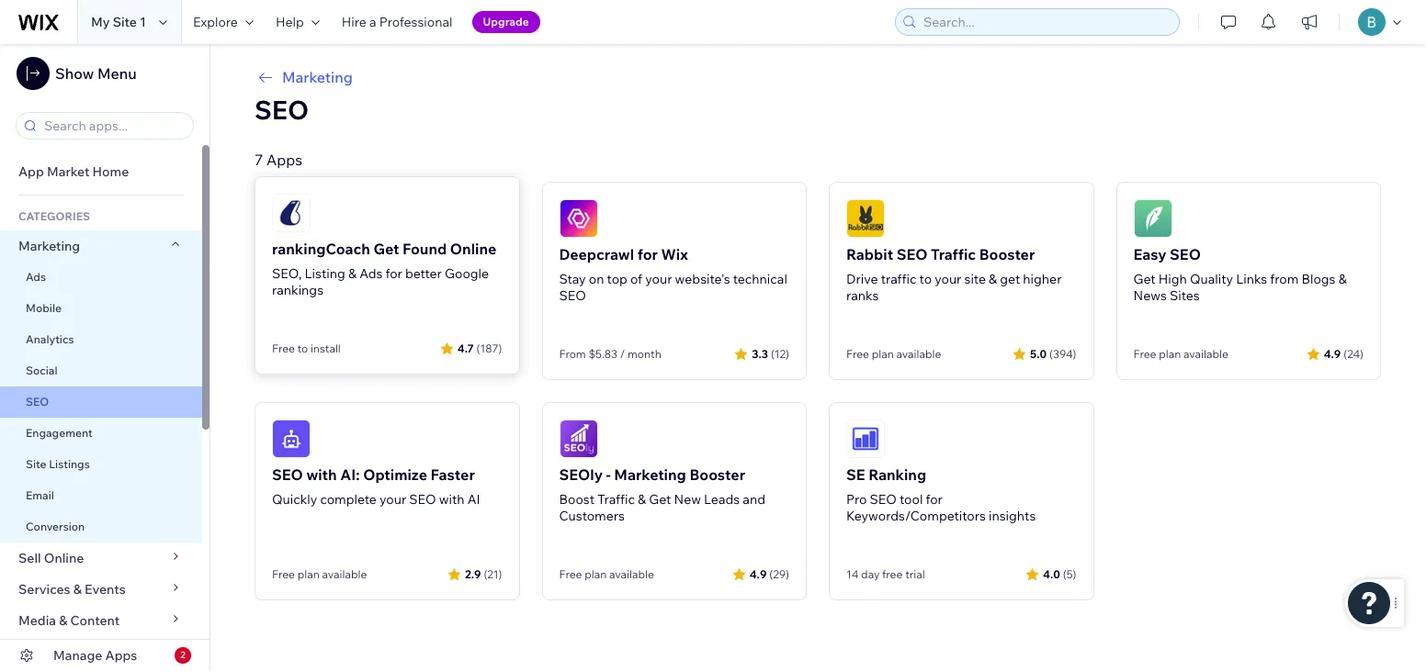 Task type: describe. For each thing, give the bounding box(es) containing it.
conversion link
[[0, 512, 202, 543]]

free plan available for ai:
[[272, 568, 367, 582]]

hire a professional
[[342, 14, 453, 30]]

from $5.83 / month
[[559, 347, 661, 361]]

upgrade button
[[472, 11, 540, 33]]

ads inside "link"
[[26, 270, 46, 284]]

easy seo logo image
[[1133, 199, 1172, 238]]

listings
[[49, 458, 90, 471]]

upgrade
[[483, 15, 529, 28]]

booster for seoly - marketing booster
[[689, 466, 745, 484]]

analytics
[[26, 333, 74, 346]]

1
[[140, 14, 146, 30]]

1 vertical spatial to
[[297, 342, 308, 356]]

marketing inside sidebar element
[[18, 238, 80, 255]]

top
[[607, 271, 627, 288]]

mobile
[[26, 301, 62, 315]]

quickly
[[272, 492, 317, 508]]

mobile link
[[0, 293, 202, 324]]

traffic inside rabbit seo traffic booster drive traffic to your site & get higher ranks
[[931, 245, 976, 264]]

site listings
[[26, 458, 90, 471]]

deepcrawl for wix logo image
[[559, 199, 598, 238]]

se ranking pro seo tool for keywords/competitors insights
[[846, 466, 1036, 525]]

sell online
[[18, 550, 84, 567]]

sites
[[1170, 288, 1200, 304]]

media
[[18, 613, 56, 629]]

se ranking logo image
[[846, 420, 885, 459]]

seo,
[[272, 266, 302, 282]]

trial
[[905, 568, 925, 582]]

4.9 for seoly - marketing booster
[[750, 567, 767, 581]]

seoly - marketing booster boost traffic & get new leads and customers
[[559, 466, 765, 525]]

for inside se ranking pro seo tool for keywords/competitors insights
[[926, 492, 943, 508]]

email
[[26, 489, 54, 503]]

sell online link
[[0, 543, 202, 574]]

seo with ai: optimize faster quickly complete your seo with ai
[[272, 466, 480, 508]]

3.3
[[752, 347, 768, 361]]

social
[[26, 364, 58, 378]]

available for marketing
[[609, 568, 654, 582]]

1 horizontal spatial site
[[113, 14, 137, 30]]

4.0 (5)
[[1043, 567, 1076, 581]]

deepcrawl
[[559, 245, 634, 264]]

hire
[[342, 14, 366, 30]]

0 vertical spatial marketing
[[282, 68, 353, 86]]

booster for rabbit seo traffic booster
[[979, 245, 1035, 264]]

seoly - marketing booster logo image
[[559, 420, 598, 459]]

home
[[92, 164, 129, 180]]

content
[[70, 613, 120, 629]]

a
[[369, 14, 376, 30]]

& inside "seoly - marketing booster boost traffic & get new leads and customers"
[[638, 492, 646, 508]]

conversion
[[26, 520, 85, 534]]

drive
[[846, 271, 878, 288]]

social link
[[0, 356, 202, 387]]

day
[[861, 568, 880, 582]]

sidebar element
[[0, 44, 210, 672]]

ai:
[[340, 466, 360, 484]]

media & content
[[18, 613, 120, 629]]

new
[[674, 492, 701, 508]]

seo link
[[0, 387, 202, 418]]

4.9 for easy seo
[[1324, 347, 1341, 361]]

pro
[[846, 492, 867, 508]]

marketing inside "seoly - marketing booster boost traffic & get new leads and customers"
[[614, 466, 686, 484]]

hire a professional link
[[331, 0, 464, 44]]

to inside rabbit seo traffic booster drive traffic to your site & get higher ranks
[[919, 271, 932, 288]]

for inside deepcrawl for wix stay on top of your website's technical seo
[[637, 245, 658, 264]]

3.3 (12)
[[752, 347, 789, 361]]

se
[[846, 466, 865, 484]]

better
[[405, 266, 442, 282]]

email link
[[0, 481, 202, 512]]

show
[[55, 64, 94, 83]]

stay
[[559, 271, 586, 288]]

seo inside easy seo get high quality links from blogs & news sites
[[1170, 245, 1201, 264]]

-
[[606, 466, 611, 484]]

show menu button
[[17, 57, 137, 90]]

keywords/competitors
[[846, 508, 986, 525]]

seo with ai: optimize faster logo image
[[272, 420, 311, 459]]

seo inside "link"
[[26, 395, 49, 409]]

seo up 7 apps
[[255, 94, 309, 126]]

$5.83
[[588, 347, 618, 361]]

seo inside rabbit seo traffic booster drive traffic to your site & get higher ranks
[[897, 245, 928, 264]]

& inside rabbit seo traffic booster drive traffic to your site & get higher ranks
[[989, 271, 997, 288]]

14 day free trial
[[846, 568, 925, 582]]

get inside "seoly - marketing booster boost traffic & get new leads and customers"
[[649, 492, 671, 508]]

Search... field
[[918, 9, 1173, 35]]

& inside media & content link
[[59, 613, 67, 629]]

month
[[628, 347, 661, 361]]

google
[[445, 266, 489, 282]]

plan for ai:
[[297, 568, 320, 582]]

links
[[1236, 271, 1267, 288]]

2.9 (21)
[[465, 567, 502, 581]]

plan for get
[[1159, 347, 1181, 361]]

manage
[[53, 648, 102, 664]]

(21)
[[484, 567, 502, 581]]

from
[[1270, 271, 1299, 288]]

free for seoly - marketing booster
[[559, 568, 582, 582]]

Search apps... field
[[39, 113, 187, 139]]

1 vertical spatial with
[[439, 492, 465, 508]]

from
[[559, 347, 586, 361]]

seo up quickly on the left of the page
[[272, 466, 303, 484]]

quality
[[1190, 271, 1233, 288]]

found
[[402, 240, 447, 258]]

app
[[18, 164, 44, 180]]

get inside rankingcoach get found online seo, listing & ads for better google rankings
[[373, 240, 399, 258]]

media & content link
[[0, 606, 202, 637]]

my
[[91, 14, 110, 30]]

ranks
[[846, 288, 879, 304]]

available for get
[[1183, 347, 1228, 361]]

(12)
[[771, 347, 789, 361]]

rankingcoach
[[272, 240, 370, 258]]

free
[[882, 568, 903, 582]]

seo down the optimize
[[409, 492, 436, 508]]



Task type: vqa. For each thing, say whether or not it's contained in the screenshot.


Task type: locate. For each thing, give the bounding box(es) containing it.
1 horizontal spatial apps
[[266, 151, 302, 169]]

traffic up site
[[931, 245, 976, 264]]

ads right listing
[[359, 266, 383, 282]]

free plan available
[[846, 347, 941, 361], [1133, 347, 1228, 361], [272, 568, 367, 582], [559, 568, 654, 582]]

show menu
[[55, 64, 137, 83]]

explore
[[193, 14, 238, 30]]

with
[[306, 466, 337, 484], [439, 492, 465, 508]]

1 vertical spatial online
[[44, 550, 84, 567]]

(187)
[[477, 341, 502, 355]]

marketing right "-"
[[614, 466, 686, 484]]

website's
[[675, 271, 730, 288]]

your for ai:
[[380, 492, 406, 508]]

0 horizontal spatial marketing link
[[0, 231, 202, 262]]

easy
[[1133, 245, 1166, 264]]

free plan available down ranks
[[846, 347, 941, 361]]

to left install
[[297, 342, 308, 356]]

available down the customers
[[609, 568, 654, 582]]

rankings
[[272, 282, 323, 299]]

professional
[[379, 14, 453, 30]]

your down the optimize
[[380, 492, 406, 508]]

booster inside "seoly - marketing booster boost traffic & get new leads and customers"
[[689, 466, 745, 484]]

& left "new"
[[638, 492, 646, 508]]

1 horizontal spatial marketing link
[[255, 66, 1381, 88]]

traffic
[[881, 271, 917, 288]]

apps right 7 on the top left of the page
[[266, 151, 302, 169]]

0 vertical spatial marketing link
[[255, 66, 1381, 88]]

free for rabbit seo traffic booster
[[846, 347, 869, 361]]

& right blogs
[[1338, 271, 1347, 288]]

ai
[[467, 492, 480, 508]]

to right traffic
[[919, 271, 932, 288]]

listing
[[305, 266, 345, 282]]

of
[[630, 271, 642, 288]]

0 horizontal spatial with
[[306, 466, 337, 484]]

get
[[1000, 271, 1020, 288]]

seo left on
[[559, 288, 586, 304]]

marketing down help button
[[282, 68, 353, 86]]

ranking
[[868, 466, 926, 484]]

with left ai:
[[306, 466, 337, 484]]

5.0
[[1030, 347, 1047, 361]]

4.9 left (24)
[[1324, 347, 1341, 361]]

tool
[[900, 492, 923, 508]]

marketing
[[282, 68, 353, 86], [18, 238, 80, 255], [614, 466, 686, 484]]

rankingcoach get found online seo, listing & ads for better google rankings
[[272, 240, 497, 299]]

online up the google
[[450, 240, 497, 258]]

your
[[645, 271, 672, 288], [935, 271, 961, 288], [380, 492, 406, 508]]

for right tool
[[926, 492, 943, 508]]

seo inside deepcrawl for wix stay on top of your website's technical seo
[[559, 288, 586, 304]]

1 vertical spatial booster
[[689, 466, 745, 484]]

1 horizontal spatial ads
[[359, 266, 383, 282]]

2 horizontal spatial marketing
[[614, 466, 686, 484]]

1 horizontal spatial traffic
[[931, 245, 976, 264]]

0 vertical spatial get
[[373, 240, 399, 258]]

seo inside se ranking pro seo tool for keywords/competitors insights
[[870, 492, 897, 508]]

4.9 (29)
[[750, 567, 789, 581]]

2 vertical spatial marketing
[[614, 466, 686, 484]]

1 horizontal spatial 4.9
[[1324, 347, 1341, 361]]

get down easy
[[1133, 271, 1156, 288]]

site up email
[[26, 458, 46, 471]]

online inside sidebar element
[[44, 550, 84, 567]]

free to install
[[272, 342, 341, 356]]

ads up mobile
[[26, 270, 46, 284]]

plan down quickly on the left of the page
[[297, 568, 320, 582]]

free down ranks
[[846, 347, 869, 361]]

2 horizontal spatial for
[[926, 492, 943, 508]]

engagement
[[26, 426, 92, 440]]

2 vertical spatial get
[[649, 492, 671, 508]]

menu
[[97, 64, 137, 83]]

online
[[450, 240, 497, 258], [44, 550, 84, 567]]

marketing link
[[255, 66, 1381, 88], [0, 231, 202, 262]]

0 vertical spatial booster
[[979, 245, 1035, 264]]

seo down social
[[26, 395, 49, 409]]

apps
[[266, 151, 302, 169], [105, 648, 137, 664]]

1 vertical spatial marketing link
[[0, 231, 202, 262]]

free plan available down the customers
[[559, 568, 654, 582]]

help button
[[265, 0, 331, 44]]

(5)
[[1063, 567, 1076, 581]]

1 horizontal spatial for
[[637, 245, 658, 264]]

with left ai
[[439, 492, 465, 508]]

& inside easy seo get high quality links from blogs & news sites
[[1338, 271, 1347, 288]]

plan down ranks
[[872, 347, 894, 361]]

0 vertical spatial apps
[[266, 151, 302, 169]]

0 vertical spatial for
[[637, 245, 658, 264]]

app market home link
[[0, 156, 202, 187]]

boost
[[559, 492, 594, 508]]

site left 1
[[113, 14, 137, 30]]

my site 1
[[91, 14, 146, 30]]

plan down sites
[[1159, 347, 1181, 361]]

traffic
[[931, 245, 976, 264], [597, 492, 635, 508]]

your inside deepcrawl for wix stay on top of your website's technical seo
[[645, 271, 672, 288]]

plan for traffic
[[872, 347, 894, 361]]

free left install
[[272, 342, 295, 356]]

0 vertical spatial to
[[919, 271, 932, 288]]

analytics link
[[0, 324, 202, 356]]

/
[[620, 347, 625, 361]]

& inside services & events link
[[73, 582, 82, 598]]

plan down the customers
[[585, 568, 607, 582]]

1 horizontal spatial your
[[645, 271, 672, 288]]

1 vertical spatial for
[[385, 266, 402, 282]]

install
[[310, 342, 341, 356]]

0 horizontal spatial your
[[380, 492, 406, 508]]

2.9
[[465, 567, 481, 581]]

free down quickly on the left of the page
[[272, 568, 295, 582]]

available down complete
[[322, 568, 367, 582]]

categories
[[18, 209, 90, 223]]

services
[[18, 582, 70, 598]]

0 horizontal spatial traffic
[[597, 492, 635, 508]]

& left events
[[73, 582, 82, 598]]

0 horizontal spatial for
[[385, 266, 402, 282]]

services & events link
[[0, 574, 202, 606]]

complete
[[320, 492, 377, 508]]

1 vertical spatial marketing
[[18, 238, 80, 255]]

free plan available for traffic
[[846, 347, 941, 361]]

available for ai:
[[322, 568, 367, 582]]

0 horizontal spatial booster
[[689, 466, 745, 484]]

services & events
[[18, 582, 126, 598]]

1 horizontal spatial to
[[919, 271, 932, 288]]

your inside seo with ai: optimize faster quickly complete your seo with ai
[[380, 492, 406, 508]]

booster up leads
[[689, 466, 745, 484]]

help
[[276, 14, 304, 30]]

and
[[743, 492, 765, 508]]

1 horizontal spatial marketing
[[282, 68, 353, 86]]

0 vertical spatial site
[[113, 14, 137, 30]]

seo right pro on the bottom
[[870, 492, 897, 508]]

& right media
[[59, 613, 67, 629]]

apps for manage apps
[[105, 648, 137, 664]]

optimize
[[363, 466, 427, 484]]

(29)
[[769, 567, 789, 581]]

free
[[272, 342, 295, 356], [846, 347, 869, 361], [1133, 347, 1156, 361], [272, 568, 295, 582], [559, 568, 582, 582]]

7
[[255, 151, 263, 169]]

1 vertical spatial get
[[1133, 271, 1156, 288]]

sell
[[18, 550, 41, 567]]

0 horizontal spatial site
[[26, 458, 46, 471]]

free plan available down quickly on the left of the page
[[272, 568, 367, 582]]

events
[[85, 582, 126, 598]]

0 vertical spatial traffic
[[931, 245, 976, 264]]

get left "new"
[[649, 492, 671, 508]]

7 apps
[[255, 151, 302, 169]]

get left found
[[373, 240, 399, 258]]

seo up high
[[1170, 245, 1201, 264]]

& right listing
[[348, 266, 356, 282]]

seo up traffic
[[897, 245, 928, 264]]

& inside rankingcoach get found online seo, listing & ads for better google rankings
[[348, 266, 356, 282]]

0 horizontal spatial marketing
[[18, 238, 80, 255]]

for left better
[[385, 266, 402, 282]]

booster up get
[[979, 245, 1035, 264]]

plan for marketing
[[585, 568, 607, 582]]

& left get
[[989, 271, 997, 288]]

available down traffic
[[896, 347, 941, 361]]

for left wix
[[637, 245, 658, 264]]

2 horizontal spatial your
[[935, 271, 961, 288]]

available down sites
[[1183, 347, 1228, 361]]

online inside rankingcoach get found online seo, listing & ads for better google rankings
[[450, 240, 497, 258]]

insights
[[989, 508, 1036, 525]]

1 horizontal spatial with
[[439, 492, 465, 508]]

1 horizontal spatial get
[[649, 492, 671, 508]]

rankingcoach get found online logo image
[[272, 194, 311, 232]]

4.0
[[1043, 567, 1060, 581]]

4.9 left (29)
[[750, 567, 767, 581]]

0 vertical spatial online
[[450, 240, 497, 258]]

free for rankingcoach get found online
[[272, 342, 295, 356]]

rabbit seo traffic booster logo image
[[846, 199, 885, 238]]

0 horizontal spatial apps
[[105, 648, 137, 664]]

free plan available for marketing
[[559, 568, 654, 582]]

customers
[[559, 508, 625, 525]]

seo
[[255, 94, 309, 126], [897, 245, 928, 264], [1170, 245, 1201, 264], [559, 288, 586, 304], [26, 395, 49, 409], [272, 466, 303, 484], [409, 492, 436, 508], [870, 492, 897, 508]]

5.0 (394)
[[1030, 347, 1076, 361]]

your inside rabbit seo traffic booster drive traffic to your site & get higher ranks
[[935, 271, 961, 288]]

seoly
[[559, 466, 603, 484]]

traffic inside "seoly - marketing booster boost traffic & get new leads and customers"
[[597, 492, 635, 508]]

free down news
[[1133, 347, 1156, 361]]

for
[[637, 245, 658, 264], [385, 266, 402, 282], [926, 492, 943, 508]]

0 horizontal spatial to
[[297, 342, 308, 356]]

to
[[919, 271, 932, 288], [297, 342, 308, 356]]

free for easy seo
[[1133, 347, 1156, 361]]

your left site
[[935, 271, 961, 288]]

site listings link
[[0, 449, 202, 481]]

0 horizontal spatial get
[[373, 240, 399, 258]]

your for traffic
[[935, 271, 961, 288]]

booster inside rabbit seo traffic booster drive traffic to your site & get higher ranks
[[979, 245, 1035, 264]]

free down the customers
[[559, 568, 582, 582]]

0 vertical spatial with
[[306, 466, 337, 484]]

1 vertical spatial traffic
[[597, 492, 635, 508]]

4.7 (187)
[[457, 341, 502, 355]]

apps down media & content link on the bottom
[[105, 648, 137, 664]]

available for traffic
[[896, 347, 941, 361]]

0 horizontal spatial 4.9
[[750, 567, 767, 581]]

0 vertical spatial 4.9
[[1324, 347, 1341, 361]]

for inside rankingcoach get found online seo, listing & ads for better google rankings
[[385, 266, 402, 282]]

wix
[[661, 245, 688, 264]]

1 horizontal spatial booster
[[979, 245, 1035, 264]]

ads inside rankingcoach get found online seo, listing & ads for better google rankings
[[359, 266, 383, 282]]

booster
[[979, 245, 1035, 264], [689, 466, 745, 484]]

0 horizontal spatial ads
[[26, 270, 46, 284]]

marketing down categories
[[18, 238, 80, 255]]

high
[[1158, 271, 1187, 288]]

2 horizontal spatial get
[[1133, 271, 1156, 288]]

news
[[1133, 288, 1167, 304]]

4.9 (24)
[[1324, 347, 1364, 361]]

free for seo with ai: optimize faster
[[272, 568, 295, 582]]

your right of
[[645, 271, 672, 288]]

1 horizontal spatial online
[[450, 240, 497, 258]]

free plan available down sites
[[1133, 347, 1228, 361]]

4.7
[[457, 341, 474, 355]]

online up services & events
[[44, 550, 84, 567]]

free plan available for get
[[1133, 347, 1228, 361]]

apps inside sidebar element
[[105, 648, 137, 664]]

apps for 7 apps
[[266, 151, 302, 169]]

2
[[180, 650, 185, 662]]

1 vertical spatial 4.9
[[750, 567, 767, 581]]

0 horizontal spatial online
[[44, 550, 84, 567]]

traffic down "-"
[[597, 492, 635, 508]]

technical
[[733, 271, 787, 288]]

leads
[[704, 492, 740, 508]]

1 vertical spatial site
[[26, 458, 46, 471]]

1 vertical spatial apps
[[105, 648, 137, 664]]

2 vertical spatial for
[[926, 492, 943, 508]]

site inside sidebar element
[[26, 458, 46, 471]]

your for wix
[[645, 271, 672, 288]]

get inside easy seo get high quality links from blogs & news sites
[[1133, 271, 1156, 288]]

ads
[[359, 266, 383, 282], [26, 270, 46, 284]]

easy seo get high quality links from blogs & news sites
[[1133, 245, 1347, 304]]



